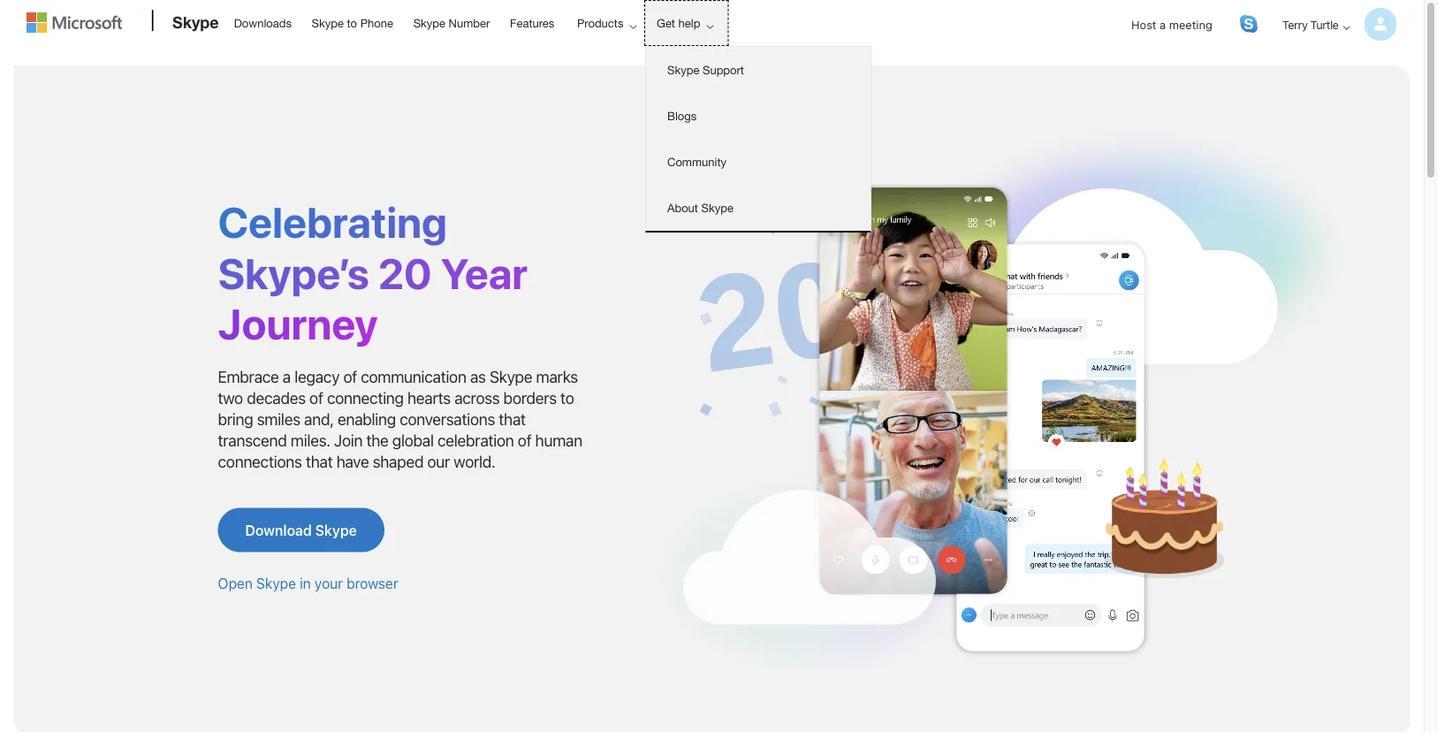 Task type: vqa. For each thing, say whether or not it's contained in the screenshot.
topmost of
yes



Task type: describe. For each thing, give the bounding box(es) containing it.
connections
[[218, 452, 302, 471]]

your
[[315, 575, 343, 592]]

open skype in your browser link
[[218, 575, 398, 592]]

skype inside embrace a legacy of communication as skype marks two decades of connecting hearts across borders to bring smiles and, enabling conversations that transcend miles. join the global celebration of human connections that have shaped our world.
[[490, 368, 533, 387]]

blogs
[[668, 109, 697, 122]]

a for host
[[1160, 18, 1167, 31]]

host a meeting link
[[1118, 2, 1227, 47]]

miles.
[[291, 431, 331, 450]]

world.
[[454, 452, 496, 471]]

two
[[218, 389, 243, 408]]

download
[[245, 522, 312, 539]]

0 horizontal spatial to
[[347, 16, 357, 30]]

celebrating skype's 20 year journey
[[218, 197, 528, 348]]

skype left number
[[414, 16, 446, 30]]

year
[[441, 248, 528, 297]]

communication
[[361, 368, 467, 387]]

hearts
[[408, 389, 451, 408]]

our
[[428, 452, 450, 471]]

borders
[[504, 389, 557, 408]]

support
[[703, 63, 745, 76]]

about skype link
[[646, 185, 871, 231]]

and,
[[304, 410, 334, 429]]

download skype link
[[218, 508, 385, 552]]

skype number
[[414, 16, 490, 30]]

0 horizontal spatial that
[[306, 452, 333, 471]]

skype to phone link
[[304, 1, 402, 43]]

 link
[[1241, 15, 1258, 33]]

connecting
[[327, 389, 404, 408]]

as
[[470, 368, 486, 387]]

global
[[392, 431, 434, 450]]

get help
[[657, 16, 701, 30]]

downloads
[[234, 16, 292, 30]]

blogs link
[[646, 93, 871, 139]]

meeting
[[1170, 18, 1213, 31]]

skype left phone
[[312, 16, 344, 30]]

skype right about
[[702, 201, 734, 214]]

across
[[455, 389, 500, 408]]

marks
[[536, 368, 578, 387]]

journey
[[218, 298, 378, 348]]

features link
[[502, 1, 563, 43]]

get
[[657, 16, 676, 30]]

skype support
[[668, 63, 745, 76]]

0 vertical spatial of
[[343, 368, 357, 387]]

get help button
[[646, 1, 728, 45]]

join
[[334, 431, 363, 450]]

celebrating
[[218, 197, 448, 247]]

host a meeting
[[1132, 18, 1213, 31]]

skype up "your"
[[315, 522, 357, 539]]

menu bar containing host a meeting
[[5, 2, 1420, 93]]

skype left in
[[256, 575, 296, 592]]

great video calling with skype image
[[642, 119, 1358, 684]]

help
[[679, 16, 701, 30]]

skype link
[[164, 1, 224, 49]]

download skype
[[245, 522, 357, 539]]

2 horizontal spatial of
[[518, 431, 532, 450]]

embrace a legacy of communication as skype marks two decades of connecting hearts across borders to bring smiles and, enabling conversations that transcend miles. join the global celebration of human connections that have shaped our world.
[[218, 368, 583, 471]]



Task type: locate. For each thing, give the bounding box(es) containing it.
microsoft image
[[27, 12, 122, 33]]

conversations
[[400, 410, 495, 429]]

human
[[536, 431, 583, 450]]

a for embrace
[[283, 368, 291, 387]]

about
[[668, 201, 699, 214]]

menu bar
[[5, 2, 1420, 93]]

phone
[[361, 16, 394, 30]]

enabling
[[338, 410, 396, 429]]

skype
[[172, 12, 219, 31], [312, 16, 344, 30], [414, 16, 446, 30], [668, 63, 700, 76], [702, 201, 734, 214], [490, 368, 533, 387], [315, 522, 357, 539], [256, 575, 296, 592]]

0 horizontal spatial a
[[283, 368, 291, 387]]

transcend
[[218, 431, 287, 450]]

turtle
[[1311, 18, 1339, 31]]

1 vertical spatial a
[[283, 368, 291, 387]]

1 horizontal spatial that
[[499, 410, 526, 429]]

to
[[347, 16, 357, 30], [561, 389, 574, 408]]

1 horizontal spatial to
[[561, 389, 574, 408]]

skype's
[[218, 248, 370, 297]]

a right host at the right of the page
[[1160, 18, 1167, 31]]

terry turtle link
[[1269, 2, 1398, 47]]

host
[[1132, 18, 1157, 31]]

2 vertical spatial of
[[518, 431, 532, 450]]

skype number link
[[406, 1, 498, 43]]

of left 'human' on the left of page
[[518, 431, 532, 450]]

that down borders
[[499, 410, 526, 429]]

skype to phone
[[312, 16, 394, 30]]

in
[[300, 575, 311, 592]]

0 horizontal spatial of
[[310, 389, 323, 408]]

avatar image
[[1365, 8, 1398, 41]]

skype support link
[[646, 47, 871, 93]]

embrace
[[218, 368, 279, 387]]

smiles
[[257, 410, 300, 429]]

to down marks
[[561, 389, 574, 408]]

downloads link
[[226, 1, 300, 43]]

features
[[510, 16, 555, 30]]

to inside embrace a legacy of communication as skype marks two decades of connecting hearts across borders to bring smiles and, enabling conversations that transcend miles. join the global celebration of human connections that have shaped our world.
[[561, 389, 574, 408]]

that
[[499, 410, 526, 429], [306, 452, 333, 471]]

number
[[449, 16, 490, 30]]

celebration
[[438, 431, 514, 450]]

arrow down image
[[1337, 17, 1358, 38]]

browser
[[347, 575, 398, 592]]

of
[[343, 368, 357, 387], [310, 389, 323, 408], [518, 431, 532, 450]]

about skype
[[668, 201, 734, 214]]

20
[[378, 248, 432, 297]]

a inside menu bar
[[1160, 18, 1167, 31]]

0 vertical spatial to
[[347, 16, 357, 30]]

community
[[668, 155, 727, 168]]

of down the "legacy"
[[310, 389, 323, 408]]

open skype in your browser
[[218, 575, 398, 592]]

of up connecting
[[343, 368, 357, 387]]

1 horizontal spatial of
[[343, 368, 357, 387]]

open
[[218, 575, 253, 592]]

decades
[[247, 389, 306, 408]]

1 vertical spatial to
[[561, 389, 574, 408]]

a up the decades
[[283, 368, 291, 387]]

bring
[[218, 410, 253, 429]]

skype left downloads link on the left top of the page
[[172, 12, 219, 31]]

community link
[[646, 139, 871, 185]]

skype left support
[[668, 63, 700, 76]]

1 horizontal spatial a
[[1160, 18, 1167, 31]]

1 vertical spatial of
[[310, 389, 323, 408]]

shaped
[[373, 452, 424, 471]]

terry
[[1283, 18, 1308, 31]]

products
[[577, 16, 624, 30]]

that down miles.
[[306, 452, 333, 471]]

products button
[[566, 1, 651, 45]]

the
[[367, 431, 389, 450]]

have
[[337, 452, 369, 471]]

a
[[1160, 18, 1167, 31], [283, 368, 291, 387]]

0 vertical spatial that
[[499, 410, 526, 429]]

0 vertical spatial a
[[1160, 18, 1167, 31]]

legacy
[[295, 368, 340, 387]]

a inside embrace a legacy of communication as skype marks two decades of connecting hearts across borders to bring smiles and, enabling conversations that transcend miles. join the global celebration of human connections that have shaped our world.
[[283, 368, 291, 387]]

1 vertical spatial that
[[306, 452, 333, 471]]

to left phone
[[347, 16, 357, 30]]

skype up borders
[[490, 368, 533, 387]]

terry turtle
[[1283, 18, 1339, 31]]



